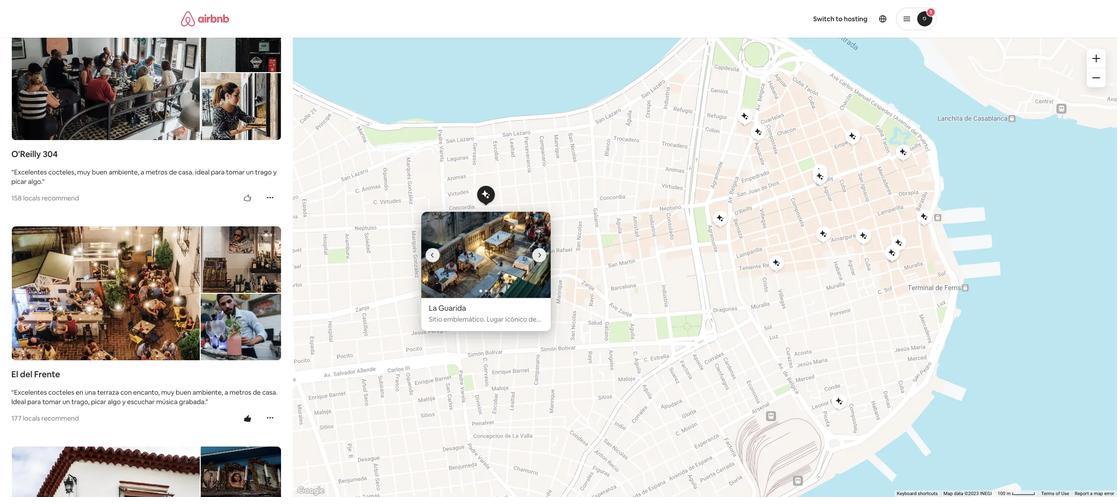 Task type: vqa. For each thing, say whether or not it's contained in the screenshot.
the 3
yes



Task type: locate. For each thing, give the bounding box(es) containing it.
1 vertical spatial casa.
[[262, 389, 278, 397]]

metros
[[146, 168, 168, 176], [230, 389, 251, 397]]

2 horizontal spatial a
[[1090, 492, 1093, 497]]

1 horizontal spatial metros
[[230, 389, 251, 397]]

con
[[120, 389, 132, 397]]

el del frente
[[11, 370, 60, 380]]

algo.
[[28, 177, 42, 186]]

0 vertical spatial para
[[211, 168, 225, 176]]

0 horizontal spatial metros
[[146, 168, 168, 176]]

1 vertical spatial excelentes
[[14, 389, 47, 397]]

0 vertical spatial buen
[[92, 168, 107, 176]]

0 horizontal spatial buen
[[92, 168, 107, 176]]

casa. inside excelentes cocteles, muy buen ambiente, a metros de casa. ideal para tomar un trago y picar algo.
[[178, 168, 194, 176]]

un
[[246, 168, 254, 176], [62, 398, 70, 407]]

profile element
[[570, 0, 936, 38]]

1 vertical spatial a
[[225, 389, 228, 397]]

locals right 177
[[23, 415, 40, 423]]

a inside excelentes cocteles en una terraza con encanto, muy buen ambiente, a metros de casa. ideal para tomar un trago, picar algo y escuchar música grabada.
[[225, 389, 228, 397]]

shortcuts
[[918, 492, 938, 497]]

muy right cocteles,
[[77, 168, 90, 176]]

1 vertical spatial para
[[27, 398, 41, 407]]

tomar
[[226, 168, 245, 176], [42, 398, 61, 407]]

para
[[211, 168, 225, 176], [27, 398, 41, 407]]

1 horizontal spatial un
[[246, 168, 254, 176]]

un inside excelentes cocteles, muy buen ambiente, a metros de casa. ideal para tomar un trago y picar algo.
[[246, 168, 254, 176]]

switch to hosting link
[[808, 9, 873, 29]]

ambiente, inside excelentes cocteles, muy buen ambiente, a metros de casa. ideal para tomar un trago y picar algo.
[[109, 168, 139, 176]]

terms
[[1041, 492, 1055, 497]]

map data ©2023 inegi
[[943, 492, 992, 497]]

muy
[[77, 168, 90, 176], [161, 389, 174, 397]]

0 horizontal spatial y
[[122, 398, 126, 407]]

tomar inside excelentes cocteles en una terraza con encanto, muy buen ambiente, a metros de casa. ideal para tomar un trago, picar algo y escuchar música grabada.
[[42, 398, 61, 407]]

report
[[1075, 492, 1089, 497]]

picar left algo.
[[11, 177, 27, 186]]

hosting
[[844, 15, 867, 23]]

locals
[[23, 194, 40, 202], [23, 415, 40, 423]]

1 vertical spatial picar
[[91, 398, 106, 407]]

0 vertical spatial picar
[[11, 177, 27, 186]]

1 locals from the top
[[23, 194, 40, 202]]

ambiente, up grabada.
[[193, 389, 223, 397]]

report a map error link
[[1075, 492, 1114, 497]]

0 horizontal spatial casa.
[[178, 168, 194, 176]]

picar down "una"
[[91, 398, 106, 407]]

0 vertical spatial a
[[141, 168, 144, 176]]

1 horizontal spatial tomar
[[226, 168, 245, 176]]

0 vertical spatial excelentes
[[14, 168, 47, 176]]

image 1 image
[[421, 212, 551, 299], [421, 212, 551, 299]]

1 horizontal spatial buen
[[176, 389, 191, 397]]

1 horizontal spatial para
[[211, 168, 225, 176]]

picar
[[11, 177, 27, 186], [91, 398, 106, 407]]

1 vertical spatial buen
[[176, 389, 191, 397]]

1 horizontal spatial a
[[225, 389, 228, 397]]

casa. left ideal
[[178, 168, 194, 176]]

0 vertical spatial tomar
[[226, 168, 245, 176]]

o'reilly 304
[[11, 149, 58, 159]]

0 horizontal spatial tomar
[[42, 398, 61, 407]]

tomar inside excelentes cocteles, muy buen ambiente, a metros de casa. ideal para tomar un trago y picar algo.
[[226, 168, 245, 176]]

158
[[11, 194, 22, 202]]

1 vertical spatial tomar
[[42, 398, 61, 407]]

map
[[943, 492, 953, 497]]

buen inside excelentes cocteles en una terraza con encanto, muy buen ambiente, a metros de casa. ideal para tomar un trago, picar algo y escuchar música grabada.
[[176, 389, 191, 397]]

buen
[[92, 168, 107, 176], [176, 389, 191, 397]]

1 horizontal spatial ambiente,
[[193, 389, 223, 397]]

excelentes up algo.
[[14, 168, 47, 176]]

frente
[[34, 370, 60, 380]]

0 horizontal spatial a
[[141, 168, 144, 176]]

2 vertical spatial a
[[1090, 492, 1093, 497]]

recommend down cocteles at the left bottom
[[41, 415, 79, 423]]

0 vertical spatial recommend
[[42, 194, 79, 202]]

inegi
[[980, 492, 992, 497]]

0 vertical spatial de
[[169, 168, 177, 176]]

m
[[1007, 492, 1011, 497]]

y inside excelentes cocteles, muy buen ambiente, a metros de casa. ideal para tomar un trago y picar algo.
[[273, 168, 277, 176]]

tomar left trago
[[226, 168, 245, 176]]

ideal
[[195, 168, 210, 176]]

1 vertical spatial metros
[[230, 389, 251, 397]]

1 vertical spatial muy
[[161, 389, 174, 397]]

metros up "undo mark as helpful, el del frente" icon
[[230, 389, 251, 397]]

0 horizontal spatial picar
[[11, 177, 27, 186]]

del
[[20, 370, 32, 380]]

excelentes inside excelentes cocteles en una terraza con encanto, muy buen ambiente, a metros de casa. ideal para tomar un trago, picar algo y escuchar música grabada.
[[14, 389, 47, 397]]

1 horizontal spatial muy
[[161, 389, 174, 397]]

map
[[1094, 492, 1103, 497]]

encanto,
[[133, 389, 160, 397]]

1 vertical spatial un
[[62, 398, 70, 407]]

zoom out image
[[1093, 74, 1100, 82]]

y down con
[[122, 398, 126, 407]]

cocteles,
[[48, 168, 76, 176]]

casa.
[[178, 168, 194, 176], [262, 389, 278, 397]]

0 horizontal spatial para
[[27, 398, 41, 407]]

de
[[169, 168, 177, 176], [253, 389, 261, 397]]

excelentes
[[14, 168, 47, 176], [14, 389, 47, 397]]

ambiente,
[[109, 168, 139, 176], [193, 389, 223, 397]]

a inside excelentes cocteles, muy buen ambiente, a metros de casa. ideal para tomar un trago y picar algo.
[[141, 168, 144, 176]]

locals for del
[[23, 415, 40, 423]]

of
[[1056, 492, 1060, 497]]

1 horizontal spatial casa.
[[262, 389, 278, 397]]

terms of use link
[[1041, 492, 1069, 497]]

0 vertical spatial casa.
[[178, 168, 194, 176]]

1 vertical spatial locals
[[23, 415, 40, 423]]

image 2 image
[[551, 212, 680, 299]]

report a map error
[[1075, 492, 1114, 497]]

muy up música
[[161, 389, 174, 397]]

0 vertical spatial locals
[[23, 194, 40, 202]]

casa. up more options, el del frente icon at the left
[[262, 389, 278, 397]]

1 vertical spatial de
[[253, 389, 261, 397]]

ambiente, down o'reilly 304 link
[[109, 168, 139, 176]]

buen right cocteles,
[[92, 168, 107, 176]]

0 vertical spatial ambiente,
[[109, 168, 139, 176]]

un down cocteles at the left bottom
[[62, 398, 70, 407]]

recommend
[[42, 194, 79, 202], [41, 415, 79, 423]]

keyboard shortcuts
[[897, 492, 938, 497]]

excelentes for del
[[14, 389, 47, 397]]

excelentes up ideal
[[14, 389, 47, 397]]

y right trago
[[273, 168, 277, 176]]

trago
[[255, 168, 272, 176]]

2 excelentes from the top
[[14, 389, 47, 397]]

casa. inside excelentes cocteles en una terraza con encanto, muy buen ambiente, a metros de casa. ideal para tomar un trago, picar algo y escuchar música grabada.
[[262, 389, 278, 397]]

ambiente, inside excelentes cocteles en una terraza con encanto, muy buen ambiente, a metros de casa. ideal para tomar un trago, picar algo y escuchar música grabada.
[[193, 389, 223, 397]]

0 vertical spatial metros
[[146, 168, 168, 176]]

100
[[998, 492, 1005, 497]]

1 vertical spatial recommend
[[41, 415, 79, 423]]

un left trago
[[246, 168, 254, 176]]

recommend down cocteles,
[[42, 194, 79, 202]]

0 vertical spatial y
[[273, 168, 277, 176]]

buen inside excelentes cocteles, muy buen ambiente, a metros de casa. ideal para tomar un trago y picar algo.
[[92, 168, 107, 176]]

metros down o'reilly 304 link
[[146, 168, 168, 176]]

locals right 158
[[23, 194, 40, 202]]

de inside excelentes cocteles en una terraza con encanto, muy buen ambiente, a metros de casa. ideal para tomar un trago, picar algo y escuchar música grabada.
[[253, 389, 261, 397]]

recommend for o'reilly 304
[[42, 194, 79, 202]]

terms of use
[[1041, 492, 1069, 497]]

excelentes for 304
[[14, 168, 47, 176]]

a
[[141, 168, 144, 176], [225, 389, 228, 397], [1090, 492, 1093, 497]]

música
[[156, 398, 178, 407]]

1 horizontal spatial y
[[273, 168, 277, 176]]

1 horizontal spatial picar
[[91, 398, 106, 407]]

excelentes cocteles, muy buen ambiente, a metros de casa. ideal para tomar un trago y picar algo.
[[11, 168, 277, 186]]

ideal
[[11, 398, 26, 407]]

0 vertical spatial un
[[246, 168, 254, 176]]

0 horizontal spatial muy
[[77, 168, 90, 176]]

1 vertical spatial ambiente,
[[193, 389, 223, 397]]

excelentes inside excelentes cocteles, muy buen ambiente, a metros de casa. ideal para tomar un trago y picar algo.
[[14, 168, 47, 176]]

un inside excelentes cocteles en una terraza con encanto, muy buen ambiente, a metros de casa. ideal para tomar un trago, picar algo y escuchar música grabada.
[[62, 398, 70, 407]]

0 horizontal spatial de
[[169, 168, 177, 176]]

0 vertical spatial muy
[[77, 168, 90, 176]]

una
[[85, 389, 96, 397]]

1 excelentes from the top
[[14, 168, 47, 176]]

2 locals from the top
[[23, 415, 40, 423]]

1 horizontal spatial de
[[253, 389, 261, 397]]

1 vertical spatial y
[[122, 398, 126, 407]]

para inside excelentes cocteles, muy buen ambiente, a metros de casa. ideal para tomar un trago y picar algo.
[[211, 168, 225, 176]]

0 horizontal spatial un
[[62, 398, 70, 407]]

0 horizontal spatial ambiente,
[[109, 168, 139, 176]]

y
[[273, 168, 277, 176], [122, 398, 126, 407]]

map region
[[210, 35, 1117, 498]]

tomar down cocteles at the left bottom
[[42, 398, 61, 407]]

buen up grabada.
[[176, 389, 191, 397]]



Task type: describe. For each thing, give the bounding box(es) containing it.
3
[[929, 9, 932, 15]]

locals for 304
[[23, 194, 40, 202]]

recommend for el del frente
[[41, 415, 79, 423]]

o'reilly
[[11, 149, 41, 159]]

muy inside excelentes cocteles, muy buen ambiente, a metros de casa. ideal para tomar un trago y picar algo.
[[77, 168, 90, 176]]

error
[[1104, 492, 1114, 497]]

use
[[1061, 492, 1069, 497]]

en
[[76, 389, 83, 397]]

more options, o'reilly 304 image
[[266, 194, 274, 202]]

metros inside excelentes cocteles, muy buen ambiente, a metros de casa. ideal para tomar un trago y picar algo.
[[146, 168, 168, 176]]

undo mark as helpful, el del frente image
[[244, 416, 251, 423]]

la guarida group
[[421, 212, 680, 332]]

de inside excelentes cocteles, muy buen ambiente, a metros de casa. ideal para tomar un trago y picar algo.
[[169, 168, 177, 176]]

escuchar
[[127, 398, 155, 407]]

switch
[[813, 15, 834, 23]]

o'reilly 304 link
[[11, 149, 282, 160]]

el del frente link
[[11, 370, 282, 381]]

mark as helpful, o'reilly 304 image
[[244, 195, 251, 202]]

excelentes cocteles en una terraza con encanto, muy buen ambiente, a metros de casa. ideal para tomar un trago, picar algo y escuchar música grabada.
[[11, 389, 278, 407]]

terraza
[[97, 389, 119, 397]]

more options, el del frente image
[[266, 415, 274, 422]]

158 locals recommend
[[11, 194, 79, 202]]

algo
[[108, 398, 121, 407]]

switch to hosting
[[813, 15, 867, 23]]

cocteles
[[48, 389, 74, 397]]

metros inside excelentes cocteles en una terraza con encanto, muy buen ambiente, a metros de casa. ideal para tomar un trago, picar algo y escuchar música grabada.
[[230, 389, 251, 397]]

3 button
[[896, 8, 936, 30]]

picar inside excelentes cocteles en una terraza con encanto, muy buen ambiente, a metros de casa. ideal para tomar un trago, picar algo y escuchar música grabada.
[[91, 398, 106, 407]]

para inside excelentes cocteles en una terraza con encanto, muy buen ambiente, a metros de casa. ideal para tomar un trago, picar algo y escuchar música grabada.
[[27, 398, 41, 407]]

©2023
[[965, 492, 979, 497]]

100 m
[[998, 492, 1012, 497]]

100 m button
[[995, 491, 1038, 498]]

data
[[954, 492, 963, 497]]

304
[[43, 149, 58, 159]]

picar inside excelentes cocteles, muy buen ambiente, a metros de casa. ideal para tomar un trago y picar algo.
[[11, 177, 27, 186]]

keyboard
[[897, 492, 917, 497]]

grabada.
[[179, 398, 205, 407]]

y inside excelentes cocteles en una terraza con encanto, muy buen ambiente, a metros de casa. ideal para tomar un trago, picar algo y escuchar música grabada.
[[122, 398, 126, 407]]

muy inside excelentes cocteles en una terraza con encanto, muy buen ambiente, a metros de casa. ideal para tomar un trago, picar algo y escuchar música grabada.
[[161, 389, 174, 397]]

trago,
[[71, 398, 90, 407]]

177 locals recommend
[[11, 415, 79, 423]]

177
[[11, 415, 21, 423]]

el
[[11, 370, 18, 380]]

to
[[836, 15, 843, 23]]

keyboard shortcuts button
[[897, 491, 938, 498]]

google image
[[295, 486, 326, 498]]

zoom in image
[[1093, 55, 1100, 62]]



